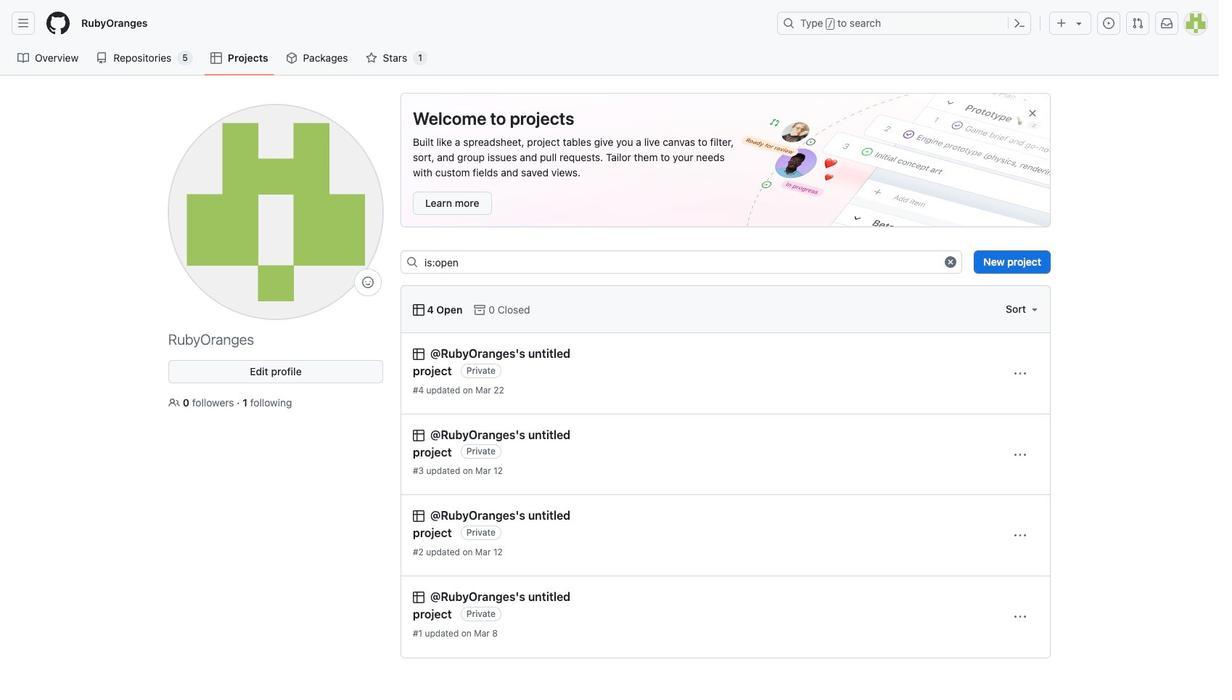 Task type: vqa. For each thing, say whether or not it's contained in the screenshot.
right ".github"
no



Task type: describe. For each thing, give the bounding box(es) containing it.
Search all projects text field
[[401, 250, 963, 274]]

smiley image
[[362, 277, 374, 288]]

close image
[[1027, 107, 1039, 119]]

triangle down image
[[1074, 17, 1085, 29]]

archive image
[[474, 304, 486, 315]]

table image
[[413, 511, 425, 522]]

search image
[[407, 256, 418, 268]]

homepage image
[[46, 12, 70, 35]]

git pull request image
[[1133, 17, 1144, 29]]

repo image
[[96, 52, 108, 64]]

triangle down image
[[1029, 303, 1041, 315]]

package image
[[286, 52, 297, 64]]



Task type: locate. For each thing, give the bounding box(es) containing it.
people image
[[168, 397, 180, 409]]

banner
[[0, 0, 1220, 76]]

star image
[[366, 52, 377, 64]]

kebab horizontal image
[[1015, 368, 1027, 380], [1015, 530, 1027, 542]]

2 kebab horizontal image from the top
[[1015, 530, 1027, 542]]

2 kebab horizontal image from the top
[[1015, 611, 1027, 623]]

book image
[[17, 52, 29, 64]]

0 vertical spatial kebab horizontal image
[[1015, 368, 1027, 380]]

1 kebab horizontal image from the top
[[1015, 449, 1027, 461]]

footer
[[0, 658, 1220, 699]]

change your avatar image
[[168, 105, 383, 319]]

clear image
[[945, 256, 957, 268]]

0 vertical spatial kebab horizontal image
[[1015, 449, 1027, 461]]

issue opened image
[[1103, 17, 1115, 29]]

1 vertical spatial kebab horizontal image
[[1015, 611, 1027, 623]]

kebab horizontal image
[[1015, 449, 1027, 461], [1015, 611, 1027, 623]]

table image
[[210, 52, 222, 64], [413, 304, 425, 315], [413, 348, 425, 360], [413, 430, 425, 441], [413, 592, 425, 603]]

1 vertical spatial kebab horizontal image
[[1015, 530, 1027, 542]]

command palette image
[[1014, 17, 1026, 29]]

you have no unread notifications image
[[1162, 17, 1173, 29]]

1 kebab horizontal image from the top
[[1015, 368, 1027, 380]]



